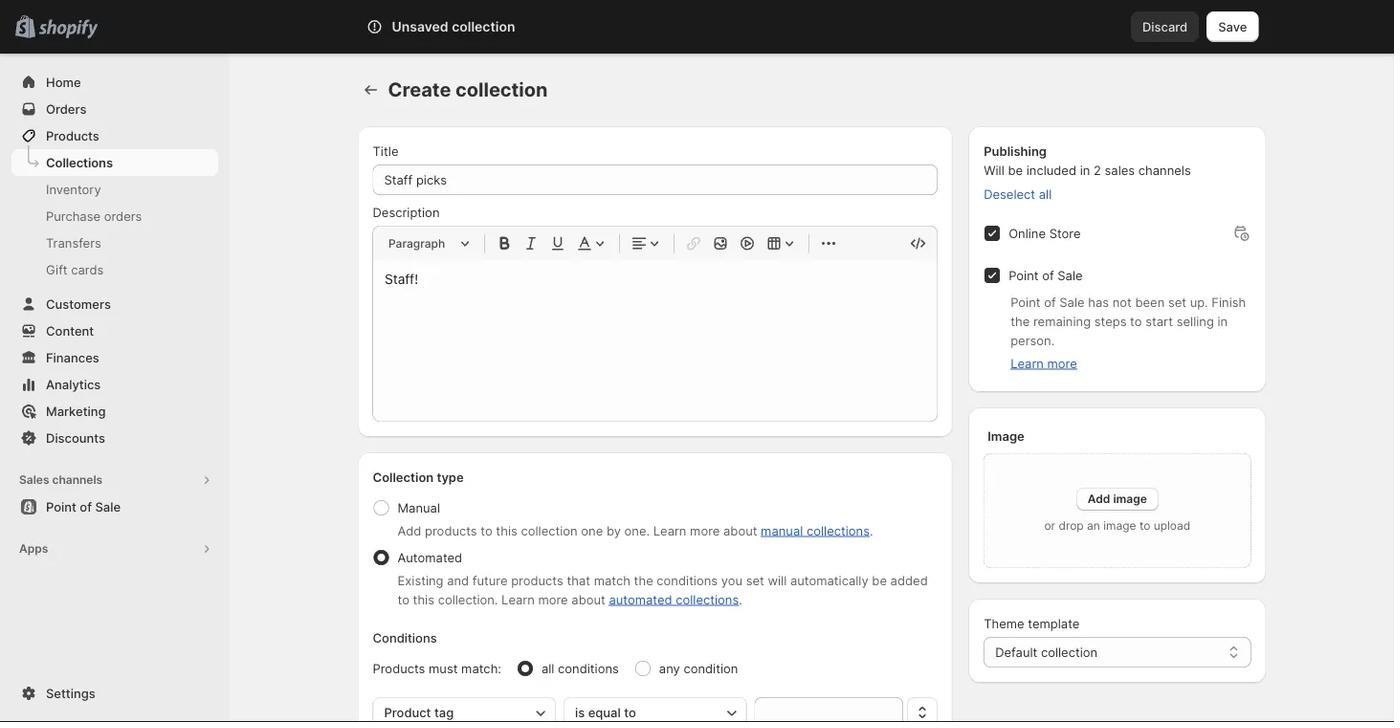 Task type: describe. For each thing, give the bounding box(es) containing it.
store
[[1050, 226, 1081, 241]]

automated
[[609, 593, 673, 607]]

online store
[[1009, 226, 1081, 241]]

discard button
[[1132, 11, 1200, 42]]

home link
[[11, 69, 218, 96]]

1 vertical spatial more
[[690, 524, 720, 539]]

paragraph
[[389, 236, 445, 250]]

customers link
[[11, 291, 218, 318]]

added
[[891, 573, 928, 588]]

of inside point of sale has not been set up. finish the remaining steps to start selling in person. learn more
[[1045, 295, 1057, 310]]

products for products
[[46, 128, 99, 143]]

purchase
[[46, 209, 101, 224]]

remaining
[[1034, 314, 1091, 329]]

sale inside point of sale has not been set up. finish the remaining steps to start selling in person. learn more
[[1060, 295, 1085, 310]]

condition
[[684, 662, 738, 676]]

automatically
[[791, 573, 869, 588]]

cards
[[71, 262, 104, 277]]

customers
[[46, 297, 111, 312]]

deselect all button
[[973, 181, 1064, 208]]

be inside 'existing and future products that match the conditions you set will automatically be added to this collection. learn more about'
[[872, 573, 887, 588]]

is equal to button
[[564, 698, 747, 723]]

set inside 'existing and future products that match the conditions you set will automatically be added to this collection. learn more about'
[[746, 573, 765, 588]]

discounts
[[46, 431, 105, 446]]

purchase orders link
[[11, 203, 218, 230]]

deselect
[[984, 187, 1036, 202]]

the inside point of sale has not been set up. finish the remaining steps to start selling in person. learn more
[[1011, 314, 1030, 329]]

manual
[[398, 501, 440, 516]]

to up the "future"
[[481, 524, 493, 539]]

add image
[[1088, 493, 1148, 506]]

existing
[[398, 573, 444, 588]]

apps
[[19, 542, 48, 556]]

of inside point of sale link
[[80, 500, 92, 515]]

title
[[373, 144, 399, 158]]

more for the
[[1048, 356, 1078, 371]]

manual
[[761, 524, 804, 539]]

settings
[[46, 686, 95, 701]]

publishing
[[984, 144, 1047, 158]]

marketing link
[[11, 398, 218, 425]]

person.
[[1011, 333, 1055, 348]]

save
[[1219, 19, 1248, 34]]

0 vertical spatial sale
[[1058, 268, 1083, 283]]

be inside publishing will be included in 2 sales channels
[[1009, 163, 1023, 178]]

collection
[[373, 470, 434, 485]]

more for set
[[538, 593, 568, 607]]

point of sale inside button
[[46, 500, 121, 515]]

0 horizontal spatial all
[[542, 662, 555, 676]]

products link
[[11, 123, 218, 149]]

automated collections .
[[609, 593, 743, 607]]

0 vertical spatial point
[[1009, 268, 1039, 283]]

point inside point of sale has not been set up. finish the remaining steps to start selling in person. learn more
[[1011, 295, 1041, 310]]

automated collections link
[[609, 593, 739, 607]]

conditions
[[373, 631, 437, 646]]

1 vertical spatial collections
[[676, 593, 739, 607]]

to left 'upload'
[[1140, 519, 1151, 533]]

content link
[[11, 318, 218, 345]]

template
[[1029, 617, 1080, 631]]

one
[[581, 524, 603, 539]]

add for add image
[[1088, 493, 1111, 506]]

shopify image
[[39, 20, 98, 39]]

to inside dropdown button
[[624, 706, 636, 720]]

collection type
[[373, 470, 464, 485]]

start
[[1146, 314, 1174, 329]]

all inside button
[[1039, 187, 1052, 202]]

2
[[1094, 163, 1102, 178]]

orders
[[46, 101, 87, 116]]

in inside publishing will be included in 2 sales channels
[[1081, 163, 1091, 178]]

finances link
[[11, 345, 218, 371]]

existing and future products that match the conditions you set will automatically be added to this collection. learn more about
[[398, 573, 928, 607]]

save button
[[1207, 11, 1259, 42]]

finances
[[46, 350, 99, 365]]

or drop an image to upload
[[1045, 519, 1191, 533]]

and
[[447, 573, 469, 588]]

1 horizontal spatial this
[[496, 524, 518, 539]]

gift
[[46, 262, 68, 277]]

product tag
[[384, 706, 454, 720]]

theme template
[[984, 617, 1080, 631]]

sales channels button
[[11, 467, 218, 494]]

steps
[[1095, 314, 1127, 329]]

collection for default collection
[[1042, 645, 1098, 660]]

theme
[[984, 617, 1025, 631]]

included
[[1027, 163, 1077, 178]]

selling
[[1177, 314, 1215, 329]]

future
[[473, 573, 508, 588]]

discounts link
[[11, 425, 218, 452]]

image
[[988, 429, 1025, 444]]

in inside point of sale has not been set up. finish the remaining steps to start selling in person. learn more
[[1218, 314, 1229, 329]]

apps button
[[11, 536, 218, 563]]

will
[[984, 163, 1005, 178]]

orders
[[104, 209, 142, 224]]

inventory
[[46, 182, 101, 197]]

content
[[46, 324, 94, 338]]

1 vertical spatial learn
[[654, 524, 687, 539]]



Task type: vqa. For each thing, say whether or not it's contained in the screenshot.
INCLUDED
yes



Task type: locate. For each thing, give the bounding box(es) containing it.
0 horizontal spatial point of sale
[[46, 500, 121, 515]]

image up 'or drop an image to upload'
[[1114, 493, 1148, 506]]

add products to this collection one by one. learn more about manual collections .
[[398, 524, 874, 539]]

learn more link
[[1011, 356, 1078, 371]]

learn down the "future"
[[502, 593, 535, 607]]

collections
[[807, 524, 870, 539], [676, 593, 739, 607]]

1 vertical spatial sale
[[1060, 295, 1085, 310]]

0 vertical spatial about
[[724, 524, 758, 539]]

automated
[[398, 550, 463, 565]]

paragraph button
[[381, 232, 477, 255]]

None text field
[[755, 698, 904, 723]]

of up remaining
[[1045, 295, 1057, 310]]

add down manual
[[398, 524, 422, 539]]

collection down search on the left top of the page
[[456, 78, 548, 101]]

1 horizontal spatial conditions
[[657, 573, 718, 588]]

1 vertical spatial products
[[373, 662, 425, 676]]

this up the "future"
[[496, 524, 518, 539]]

one.
[[625, 524, 650, 539]]

sale down store
[[1058, 268, 1083, 283]]

2 vertical spatial point
[[46, 500, 76, 515]]

products inside 'existing and future products that match the conditions you set will automatically be added to this collection. learn more about'
[[511, 573, 564, 588]]

about inside 'existing and future products that match the conditions you set will automatically be added to this collection. learn more about'
[[572, 593, 606, 607]]

point of sale down sales channels
[[46, 500, 121, 515]]

collection for unsaved collection
[[452, 19, 516, 35]]

conditions inside 'existing and future products that match the conditions you set will automatically be added to this collection. learn more about'
[[657, 573, 718, 588]]

equal
[[588, 706, 621, 720]]

0 horizontal spatial more
[[538, 593, 568, 607]]

.
[[870, 524, 874, 539], [739, 593, 743, 607]]

1 horizontal spatial in
[[1218, 314, 1229, 329]]

0 horizontal spatial .
[[739, 593, 743, 607]]

conditions up is
[[558, 662, 619, 676]]

conditions up automated collections .
[[657, 573, 718, 588]]

any condition
[[659, 662, 738, 676]]

0 vertical spatial be
[[1009, 163, 1023, 178]]

match
[[594, 573, 631, 588]]

0 horizontal spatial about
[[572, 593, 606, 607]]

about left manual
[[724, 524, 758, 539]]

analytics
[[46, 377, 101, 392]]

in left 2
[[1081, 163, 1091, 178]]

all right match: at the bottom left of the page
[[542, 662, 555, 676]]

products must match:
[[373, 662, 502, 676]]

learn inside 'existing and future products that match the conditions you set will automatically be added to this collection. learn more about'
[[502, 593, 535, 607]]

collection left one
[[521, 524, 578, 539]]

Title text field
[[373, 165, 938, 195]]

1 horizontal spatial more
[[690, 524, 720, 539]]

create
[[388, 78, 451, 101]]

up.
[[1191, 295, 1209, 310]]

must
[[429, 662, 458, 676]]

0 horizontal spatial add
[[398, 524, 422, 539]]

the up person. on the right top
[[1011, 314, 1030, 329]]

0 vertical spatial add
[[1088, 493, 1111, 506]]

0 vertical spatial conditions
[[657, 573, 718, 588]]

learn
[[1011, 356, 1044, 371], [654, 524, 687, 539], [502, 593, 535, 607]]

channels inside button
[[52, 473, 103, 487]]

set
[[1169, 295, 1187, 310], [746, 573, 765, 588]]

in down 'finish'
[[1218, 314, 1229, 329]]

1 vertical spatial about
[[572, 593, 606, 607]]

match:
[[462, 662, 502, 676]]

sale
[[1058, 268, 1083, 283], [1060, 295, 1085, 310], [95, 500, 121, 515]]

0 horizontal spatial this
[[413, 593, 435, 607]]

1 horizontal spatial collections
[[807, 524, 870, 539]]

point
[[1009, 268, 1039, 283], [1011, 295, 1041, 310], [46, 500, 76, 515]]

learn right one.
[[654, 524, 687, 539]]

products down orders
[[46, 128, 99, 143]]

products for products must match:
[[373, 662, 425, 676]]

collections
[[46, 155, 113, 170]]

0 horizontal spatial products
[[425, 524, 477, 539]]

of
[[1043, 268, 1055, 283], [1045, 295, 1057, 310], [80, 500, 92, 515]]

product tag button
[[373, 698, 556, 723]]

. right manual
[[870, 524, 874, 539]]

1 horizontal spatial point of sale
[[1009, 268, 1083, 283]]

products up the automated
[[425, 524, 477, 539]]

more down 'that'
[[538, 593, 568, 607]]

an
[[1088, 519, 1101, 533]]

1 horizontal spatial add
[[1088, 493, 1111, 506]]

products down conditions
[[373, 662, 425, 676]]

the up automated
[[634, 573, 654, 588]]

2 horizontal spatial learn
[[1011, 356, 1044, 371]]

0 vertical spatial in
[[1081, 163, 1091, 178]]

settings link
[[11, 681, 218, 708]]

that
[[567, 573, 591, 588]]

default
[[996, 645, 1038, 660]]

deselect all
[[984, 187, 1052, 202]]

collections down you
[[676, 593, 739, 607]]

0 vertical spatial this
[[496, 524, 518, 539]]

1 vertical spatial this
[[413, 593, 435, 607]]

collections link
[[11, 149, 218, 176]]

description
[[373, 205, 440, 220]]

add for add products to this collection one by one. learn more about manual collections .
[[398, 524, 422, 539]]

. down you
[[739, 593, 743, 607]]

0 horizontal spatial conditions
[[558, 662, 619, 676]]

search button
[[420, 11, 975, 42]]

learn for set
[[502, 593, 535, 607]]

online
[[1009, 226, 1046, 241]]

1 horizontal spatial channels
[[1139, 163, 1192, 178]]

1 horizontal spatial products
[[373, 662, 425, 676]]

products
[[46, 128, 99, 143], [373, 662, 425, 676]]

0 horizontal spatial in
[[1081, 163, 1091, 178]]

of down online store
[[1043, 268, 1055, 283]]

1 vertical spatial .
[[739, 593, 743, 607]]

more inside point of sale has not been set up. finish the remaining steps to start selling in person. learn more
[[1048, 356, 1078, 371]]

finish
[[1212, 295, 1247, 310]]

0 vertical spatial point of sale
[[1009, 268, 1083, 283]]

learn inside point of sale has not been set up. finish the remaining steps to start selling in person. learn more
[[1011, 356, 1044, 371]]

by
[[607, 524, 621, 539]]

2 vertical spatial sale
[[95, 500, 121, 515]]

be left added
[[872, 573, 887, 588]]

1 vertical spatial add
[[398, 524, 422, 539]]

0 vertical spatial set
[[1169, 295, 1187, 310]]

0 vertical spatial .
[[870, 524, 874, 539]]

collections up 'automatically' at the bottom right of the page
[[807, 524, 870, 539]]

drop
[[1059, 519, 1084, 533]]

the inside 'existing and future products that match the conditions you set will automatically be added to this collection. learn more about'
[[634, 573, 654, 588]]

point of sale link
[[11, 494, 218, 521]]

sales
[[19, 473, 49, 487]]

channels right sales
[[1139, 163, 1192, 178]]

collection down "template"
[[1042, 645, 1098, 660]]

0 vertical spatial of
[[1043, 268, 1055, 283]]

type
[[437, 470, 464, 485]]

2 vertical spatial more
[[538, 593, 568, 607]]

channels inside publishing will be included in 2 sales channels
[[1139, 163, 1192, 178]]

channels
[[1139, 163, 1192, 178], [52, 473, 103, 487]]

publishing will be included in 2 sales channels
[[984, 144, 1192, 178]]

1 vertical spatial point of sale
[[46, 500, 121, 515]]

more right one.
[[690, 524, 720, 539]]

1 horizontal spatial be
[[1009, 163, 1023, 178]]

0 vertical spatial the
[[1011, 314, 1030, 329]]

1 vertical spatial conditions
[[558, 662, 619, 676]]

0 vertical spatial channels
[[1139, 163, 1192, 178]]

upload
[[1154, 519, 1191, 533]]

1 vertical spatial point
[[1011, 295, 1041, 310]]

1 horizontal spatial .
[[870, 524, 874, 539]]

0 vertical spatial collections
[[807, 524, 870, 539]]

0 vertical spatial learn
[[1011, 356, 1044, 371]]

sale up remaining
[[1060, 295, 1085, 310]]

unsaved collection
[[392, 19, 516, 35]]

1 horizontal spatial products
[[511, 573, 564, 588]]

1 vertical spatial products
[[511, 573, 564, 588]]

1 vertical spatial be
[[872, 573, 887, 588]]

set inside point of sale has not been set up. finish the remaining steps to start selling in person. learn more
[[1169, 295, 1187, 310]]

1 horizontal spatial learn
[[654, 524, 687, 539]]

1 horizontal spatial set
[[1169, 295, 1187, 310]]

0 vertical spatial products
[[425, 524, 477, 539]]

channels down discounts on the bottom
[[52, 473, 103, 487]]

0 horizontal spatial learn
[[502, 593, 535, 607]]

default collection
[[996, 645, 1098, 660]]

collection
[[452, 19, 516, 35], [456, 78, 548, 101], [521, 524, 578, 539], [1042, 645, 1098, 660]]

2 vertical spatial learn
[[502, 593, 535, 607]]

1 vertical spatial set
[[746, 573, 765, 588]]

1 vertical spatial of
[[1045, 295, 1057, 310]]

to inside 'existing and future products that match the conditions you set will automatically be added to this collection. learn more about'
[[398, 593, 410, 607]]

to inside point of sale has not been set up. finish the remaining steps to start selling in person. learn more
[[1131, 314, 1143, 329]]

point inside point of sale link
[[46, 500, 76, 515]]

0 horizontal spatial channels
[[52, 473, 103, 487]]

point of sale down online store
[[1009, 268, 1083, 283]]

sales channels
[[19, 473, 103, 487]]

this inside 'existing and future products that match the conditions you set will automatically be added to this collection. learn more about'
[[413, 593, 435, 607]]

point down "online"
[[1009, 268, 1039, 283]]

set left will on the right of page
[[746, 573, 765, 588]]

sale down sales channels button
[[95, 500, 121, 515]]

all conditions
[[542, 662, 619, 676]]

to right equal
[[624, 706, 636, 720]]

collection right unsaved
[[452, 19, 516, 35]]

products left 'that'
[[511, 573, 564, 588]]

orders link
[[11, 96, 218, 123]]

transfers
[[46, 236, 101, 250]]

not
[[1113, 295, 1132, 310]]

discard
[[1143, 19, 1188, 34]]

1 vertical spatial image
[[1104, 519, 1137, 533]]

1 vertical spatial channels
[[52, 473, 103, 487]]

create collection
[[388, 78, 548, 101]]

1 vertical spatial all
[[542, 662, 555, 676]]

0 horizontal spatial the
[[634, 573, 654, 588]]

about down 'that'
[[572, 593, 606, 607]]

about
[[724, 524, 758, 539], [572, 593, 606, 607]]

add up an
[[1088, 493, 1111, 506]]

transfers link
[[11, 230, 218, 257]]

0 horizontal spatial be
[[872, 573, 887, 588]]

1 vertical spatial the
[[634, 573, 654, 588]]

0 vertical spatial all
[[1039, 187, 1052, 202]]

or
[[1045, 519, 1056, 533]]

is equal to
[[575, 706, 636, 720]]

to left 'start'
[[1131, 314, 1143, 329]]

more down person. on the right top
[[1048, 356, 1078, 371]]

image right an
[[1104, 519, 1137, 533]]

more inside 'existing and future products that match the conditions you set will automatically be added to this collection. learn more about'
[[538, 593, 568, 607]]

be down publishing
[[1009, 163, 1023, 178]]

been
[[1136, 295, 1165, 310]]

image
[[1114, 493, 1148, 506], [1104, 519, 1137, 533]]

2 horizontal spatial more
[[1048, 356, 1078, 371]]

all down included
[[1039, 187, 1052, 202]]

search
[[451, 19, 492, 34]]

point down sales channels
[[46, 500, 76, 515]]

tag
[[435, 706, 454, 720]]

1 vertical spatial in
[[1218, 314, 1229, 329]]

2 vertical spatial of
[[80, 500, 92, 515]]

any
[[659, 662, 680, 676]]

collection for create collection
[[456, 78, 548, 101]]

is
[[575, 706, 585, 720]]

products
[[425, 524, 477, 539], [511, 573, 564, 588]]

1 horizontal spatial the
[[1011, 314, 1030, 329]]

learn down person. on the right top
[[1011, 356, 1044, 371]]

to down existing
[[398, 593, 410, 607]]

point up person. on the right top
[[1011, 295, 1041, 310]]

analytics link
[[11, 371, 218, 398]]

you
[[722, 573, 743, 588]]

0 vertical spatial more
[[1048, 356, 1078, 371]]

0 horizontal spatial products
[[46, 128, 99, 143]]

sale inside point of sale link
[[95, 500, 121, 515]]

1 horizontal spatial about
[[724, 524, 758, 539]]

0 horizontal spatial collections
[[676, 593, 739, 607]]

0 vertical spatial products
[[46, 128, 99, 143]]

manual collections link
[[761, 524, 870, 539]]

point of sale
[[1009, 268, 1083, 283], [46, 500, 121, 515]]

0 horizontal spatial set
[[746, 573, 765, 588]]

1 horizontal spatial all
[[1039, 187, 1052, 202]]

learn for the
[[1011, 356, 1044, 371]]

0 vertical spatial image
[[1114, 493, 1148, 506]]

home
[[46, 75, 81, 90]]

be
[[1009, 163, 1023, 178], [872, 573, 887, 588]]

set left the up. on the right of page
[[1169, 295, 1187, 310]]

point of sale has not been set up. finish the remaining steps to start selling in person. learn more
[[1011, 295, 1247, 371]]

this down existing
[[413, 593, 435, 607]]

of down sales channels
[[80, 500, 92, 515]]

collection.
[[438, 593, 498, 607]]

has
[[1089, 295, 1110, 310]]



